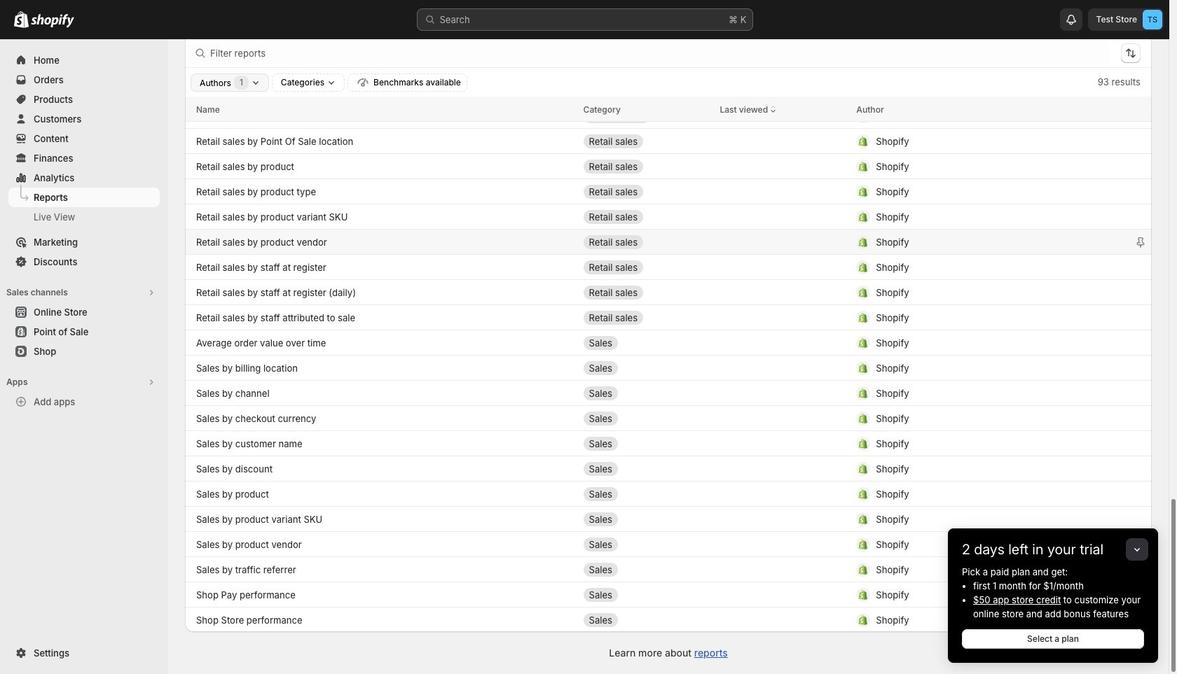 Task type: locate. For each thing, give the bounding box(es) containing it.
17 row from the top
[[185, 355, 1152, 381]]

26 row from the top
[[185, 582, 1152, 608]]

21 row from the top
[[185, 456, 1152, 481]]

test store image
[[1143, 10, 1163, 29]]

row
[[185, 0, 1152, 2], [185, 2, 1152, 27], [185, 27, 1152, 53], [185, 53, 1152, 78], [185, 78, 1152, 103], [185, 97, 1152, 122], [185, 103, 1152, 128], [185, 128, 1152, 153], [185, 153, 1152, 179], [185, 179, 1152, 204], [185, 204, 1152, 229], [185, 229, 1152, 254], [185, 254, 1152, 280], [185, 280, 1152, 305], [185, 305, 1152, 330], [185, 330, 1152, 355], [185, 355, 1152, 381], [185, 381, 1152, 406], [185, 406, 1152, 431], [185, 431, 1152, 456], [185, 456, 1152, 481], [185, 481, 1152, 507], [185, 507, 1152, 532], [185, 532, 1152, 557], [185, 557, 1152, 582], [185, 582, 1152, 608], [185, 608, 1152, 633]]

11 row from the top
[[185, 204, 1152, 229]]

27 row from the top
[[185, 608, 1152, 633]]

10 row from the top
[[185, 179, 1152, 204]]

Filter reports text field
[[210, 42, 1110, 64]]

16 row from the top
[[185, 330, 1152, 355]]

0 horizontal spatial shopify image
[[14, 11, 29, 28]]

2 row from the top
[[185, 2, 1152, 27]]

cell
[[196, 4, 572, 26], [583, 4, 709, 26], [720, 4, 845, 26], [857, 4, 1107, 26], [583, 29, 709, 52], [720, 29, 845, 52], [857, 29, 1107, 52], [583, 54, 709, 77], [720, 54, 845, 77], [857, 54, 1107, 77], [583, 80, 709, 102], [720, 80, 845, 102], [857, 80, 1107, 102], [583, 105, 709, 127], [720, 105, 845, 127], [857, 105, 1107, 127], [583, 130, 709, 152], [857, 130, 1107, 152], [583, 155, 709, 178], [720, 155, 845, 178], [857, 155, 1107, 178], [583, 180, 709, 203], [857, 180, 1107, 203], [583, 206, 709, 228], [720, 206, 845, 228], [857, 206, 1107, 228], [583, 231, 709, 253], [720, 231, 845, 253], [857, 231, 1107, 253], [583, 256, 709, 279], [720, 256, 845, 279], [857, 256, 1107, 279], [583, 281, 709, 304], [857, 281, 1107, 304], [583, 307, 709, 329], [720, 307, 845, 329], [857, 307, 1107, 329], [583, 332, 709, 354], [857, 332, 1107, 354], [583, 357, 709, 379], [720, 357, 845, 379], [857, 357, 1107, 379], [583, 382, 709, 405], [857, 382, 1107, 405], [583, 408, 709, 430], [720, 408, 845, 430], [857, 408, 1107, 430], [583, 433, 709, 455], [857, 433, 1107, 455], [583, 458, 709, 480], [720, 458, 845, 480], [857, 458, 1107, 480], [583, 483, 709, 506], [857, 483, 1107, 506], [583, 508, 709, 531], [720, 508, 845, 531], [857, 508, 1107, 531], [583, 534, 709, 556], [857, 534, 1107, 556], [583, 559, 709, 581], [720, 559, 845, 581], [857, 559, 1107, 581], [583, 584, 709, 607], [857, 584, 1107, 607], [583, 609, 709, 632], [720, 609, 845, 632], [857, 609, 1107, 632]]

14 row from the top
[[185, 280, 1152, 305]]

22 row from the top
[[185, 481, 1152, 507]]

shopify image
[[14, 11, 29, 28], [31, 14, 74, 28]]

4 row from the top
[[185, 53, 1152, 78]]



Task type: describe. For each thing, give the bounding box(es) containing it.
list of reports table
[[185, 0, 1152, 633]]

8 row from the top
[[185, 128, 1152, 153]]

13 row from the top
[[185, 254, 1152, 280]]

18 row from the top
[[185, 381, 1152, 406]]

7 row from the top
[[185, 103, 1152, 128]]

23 row from the top
[[185, 507, 1152, 532]]

5 row from the top
[[185, 78, 1152, 103]]

9 row from the top
[[185, 153, 1152, 179]]

6 row from the top
[[185, 97, 1152, 122]]

1 row from the top
[[185, 0, 1152, 2]]

20 row from the top
[[185, 431, 1152, 456]]

15 row from the top
[[185, 305, 1152, 330]]

19 row from the top
[[185, 406, 1152, 431]]

1 horizontal spatial shopify image
[[31, 14, 74, 28]]

3 row from the top
[[185, 27, 1152, 53]]

25 row from the top
[[185, 557, 1152, 582]]

24 row from the top
[[185, 532, 1152, 557]]

12 row from the top
[[185, 229, 1152, 254]]



Task type: vqa. For each thing, say whether or not it's contained in the screenshot.
Leave a comment... "text field"
no



